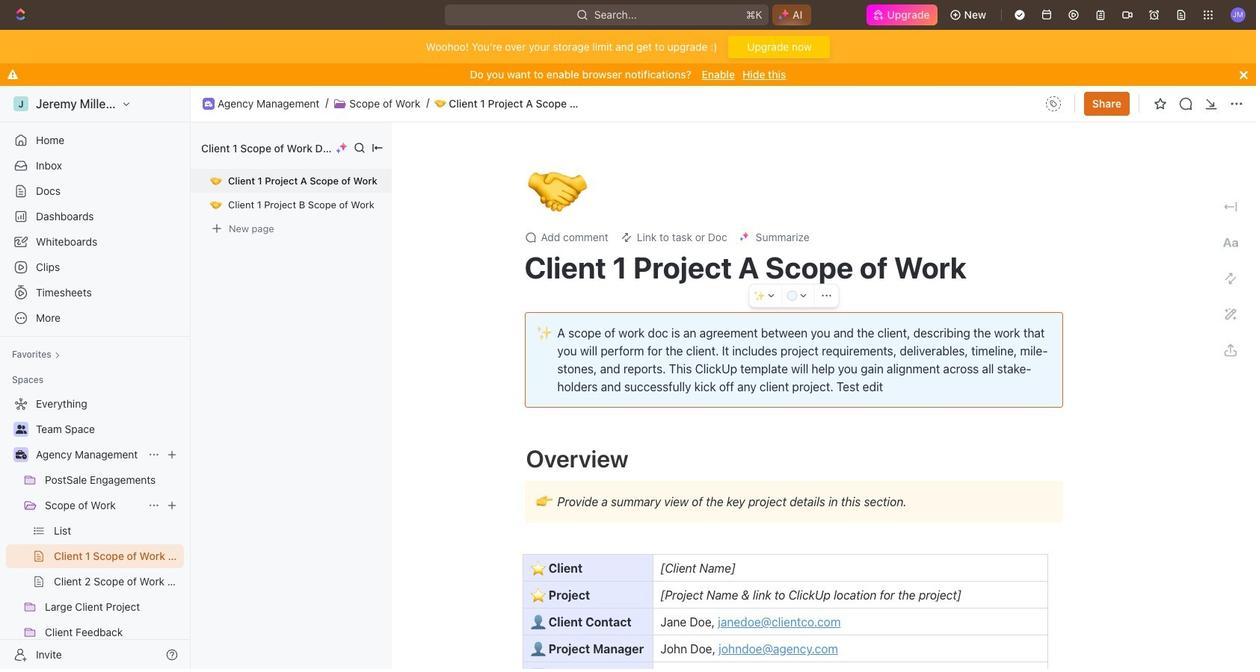 Task type: describe. For each thing, give the bounding box(es) containing it.
blue image
[[787, 291, 797, 301]]

business time image
[[205, 101, 212, 107]]

business time image
[[15, 451, 27, 460]]

user group image
[[15, 425, 27, 434]]



Task type: vqa. For each thing, say whether or not it's contained in the screenshot.
Jeremy Miller's Workspace, , element
yes



Task type: locate. For each thing, give the bounding box(es) containing it.
tree
[[6, 393, 184, 670]]

jeremy miller's workspace, , element
[[13, 96, 28, 111]]

sidebar navigation
[[0, 86, 194, 670]]

dropdown menu image
[[1041, 92, 1065, 116]]

tree inside the sidebar "navigation"
[[6, 393, 184, 670]]



